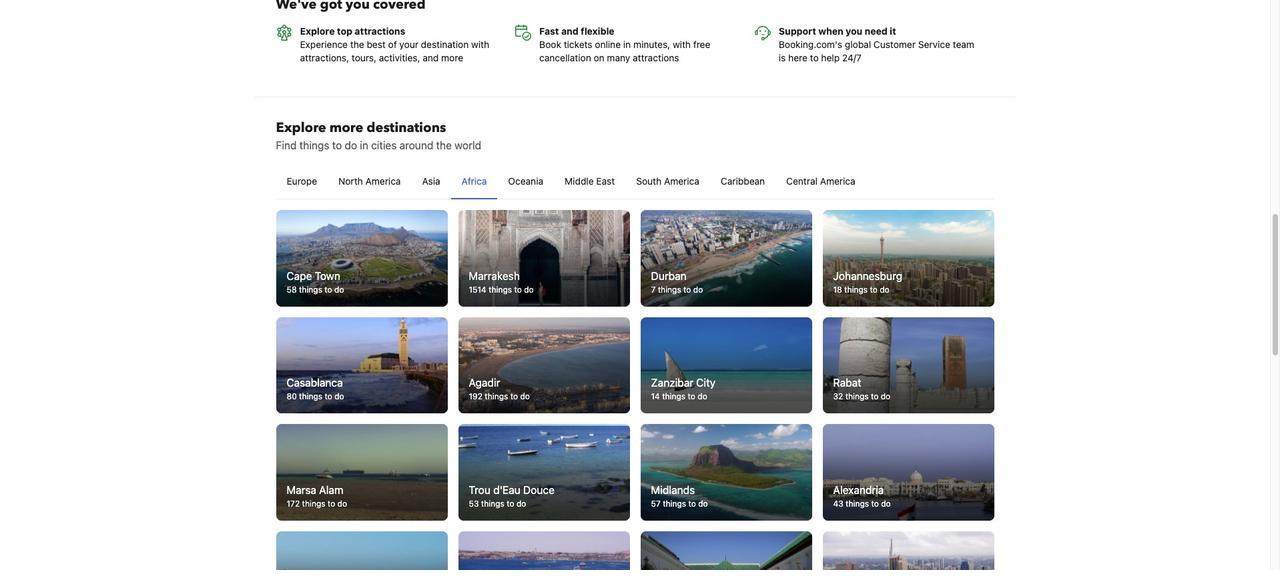 Task type: locate. For each thing, give the bounding box(es) containing it.
global
[[845, 39, 872, 50]]

south america
[[637, 176, 700, 187]]

help
[[822, 52, 840, 64]]

0 vertical spatial more
[[441, 52, 463, 64]]

1 horizontal spatial with
[[673, 39, 691, 50]]

0 horizontal spatial in
[[360, 140, 369, 152]]

caribbean
[[721, 176, 765, 187]]

explore more destinations find things to do in cities around the world
[[276, 119, 481, 152]]

things inside casablanca 80 things to do
[[299, 392, 323, 402]]

1 vertical spatial and
[[423, 52, 439, 64]]

durban
[[651, 270, 687, 282]]

do left cities
[[345, 140, 357, 152]]

things down marsa
[[302, 500, 326, 510]]

here
[[789, 52, 808, 64]]

things down rabat
[[846, 392, 869, 402]]

to up north
[[332, 140, 342, 152]]

things right find
[[300, 140, 330, 152]]

of
[[388, 39, 397, 50]]

east
[[597, 176, 615, 187]]

24/7
[[843, 52, 862, 64]]

do inside trou d'eau douce 53 things to do
[[517, 500, 526, 510]]

explore inside "explore top attractions experience the best of your destination with attractions, tours, activities, and more"
[[300, 26, 335, 37]]

58
[[287, 285, 297, 295]]

1 horizontal spatial attractions
[[633, 52, 680, 64]]

0 horizontal spatial more
[[330, 119, 363, 137]]

more down destination on the left top of the page
[[441, 52, 463, 64]]

tickets
[[564, 39, 593, 50]]

with right destination on the left top of the page
[[471, 39, 490, 50]]

things down johannesburg
[[845, 285, 868, 295]]

do down casablanca on the left bottom of the page
[[335, 392, 344, 402]]

explore
[[300, 26, 335, 37], [276, 119, 326, 137]]

america right central at right top
[[821, 176, 856, 187]]

1 horizontal spatial the
[[436, 140, 452, 152]]

do right "7"
[[694, 285, 703, 295]]

things down cape
[[299, 285, 322, 295]]

when
[[819, 26, 844, 37]]

0 horizontal spatial attractions
[[355, 26, 406, 37]]

johannesburg image
[[823, 210, 995, 307]]

the inside explore more destinations find things to do in cities around the world
[[436, 140, 452, 152]]

marrakesh
[[469, 270, 520, 282]]

and up tickets
[[562, 26, 579, 37]]

to down durban on the right top
[[684, 285, 691, 295]]

1 horizontal spatial and
[[562, 26, 579, 37]]

to inside trou d'eau douce 53 things to do
[[507, 500, 515, 510]]

explore for explore top attractions
[[300, 26, 335, 37]]

asia
[[422, 176, 441, 187]]

nairobi image
[[823, 532, 995, 571]]

the
[[350, 39, 364, 50], [436, 140, 452, 152]]

asia button
[[412, 164, 451, 199]]

things down zanzibar
[[663, 392, 686, 402]]

do down d'eau
[[517, 500, 526, 510]]

18
[[834, 285, 843, 295]]

do down johannesburg
[[880, 285, 890, 295]]

0 horizontal spatial the
[[350, 39, 364, 50]]

top
[[337, 26, 353, 37]]

1 horizontal spatial america
[[664, 176, 700, 187]]

to down alam
[[328, 500, 335, 510]]

to
[[810, 52, 819, 64], [332, 140, 342, 152], [325, 285, 332, 295], [514, 285, 522, 295], [684, 285, 691, 295], [870, 285, 878, 295], [325, 392, 332, 402], [511, 392, 518, 402], [688, 392, 696, 402], [871, 392, 879, 402], [328, 500, 335, 510], [507, 500, 515, 510], [689, 500, 696, 510], [872, 500, 879, 510]]

tab list
[[276, 164, 995, 200]]

middle east button
[[554, 164, 626, 199]]

many
[[607, 52, 631, 64]]

zanzibar city image
[[641, 318, 812, 414]]

to down alexandria
[[872, 500, 879, 510]]

your
[[400, 39, 419, 50]]

14
[[651, 392, 660, 402]]

world
[[455, 140, 481, 152]]

do inside "alexandria 43 things to do"
[[882, 500, 891, 510]]

with inside fast and flexible book tickets online in minutes, with free cancellation on many attractions
[[673, 39, 691, 50]]

things down midlands
[[663, 500, 687, 510]]

tab list containing europe
[[276, 164, 995, 200]]

in
[[624, 39, 631, 50], [360, 140, 369, 152]]

fez image
[[641, 532, 812, 571]]

with inside "explore top attractions experience the best of your destination with attractions, tours, activities, and more"
[[471, 39, 490, 50]]

to down booking.com's
[[810, 52, 819, 64]]

johannesburg 18 things to do
[[834, 270, 903, 295]]

more inside explore more destinations find things to do in cities around the world
[[330, 119, 363, 137]]

0 vertical spatial attractions
[[355, 26, 406, 37]]

to down casablanca on the left bottom of the page
[[325, 392, 332, 402]]

explore up find
[[276, 119, 326, 137]]

to inside midlands 57 things to do
[[689, 500, 696, 510]]

attractions inside fast and flexible book tickets online in minutes, with free cancellation on many attractions
[[633, 52, 680, 64]]

things down agadir
[[485, 392, 508, 402]]

the left world
[[436, 140, 452, 152]]

to down d'eau
[[507, 500, 515, 510]]

america
[[366, 176, 401, 187], [664, 176, 700, 187], [821, 176, 856, 187]]

to down johannesburg
[[870, 285, 878, 295]]

to down marrakesh
[[514, 285, 522, 295]]

explore top attractions experience the best of your destination with attractions, tours, activities, and more
[[300, 26, 490, 64]]

on
[[594, 52, 605, 64]]

0 vertical spatial and
[[562, 26, 579, 37]]

things down durban on the right top
[[658, 285, 682, 295]]

america for south america
[[664, 176, 700, 187]]

0 horizontal spatial with
[[471, 39, 490, 50]]

and down destination on the left top of the page
[[423, 52, 439, 64]]

around
[[400, 140, 434, 152]]

oceania button
[[498, 164, 554, 199]]

america right north
[[366, 176, 401, 187]]

destinations
[[367, 119, 446, 137]]

alam
[[319, 485, 343, 497]]

192
[[469, 392, 483, 402]]

attractions down minutes,
[[633, 52, 680, 64]]

1 vertical spatial in
[[360, 140, 369, 152]]

central
[[787, 176, 818, 187]]

africa button
[[451, 164, 498, 199]]

1 america from the left
[[366, 176, 401, 187]]

to inside marrakesh 1514 things to do
[[514, 285, 522, 295]]

to down the town
[[325, 285, 332, 295]]

to right the 192
[[511, 392, 518, 402]]

america right south
[[664, 176, 700, 187]]

to down midlands
[[689, 500, 696, 510]]

europe button
[[276, 164, 328, 199]]

2 horizontal spatial america
[[821, 176, 856, 187]]

1 vertical spatial the
[[436, 140, 452, 152]]

america for north america
[[366, 176, 401, 187]]

2 with from the left
[[673, 39, 691, 50]]

trou d'eau douce 53 things to do
[[469, 485, 555, 510]]

and inside "explore top attractions experience the best of your destination with attractions, tours, activities, and more"
[[423, 52, 439, 64]]

mombasa image
[[276, 532, 448, 571]]

1 vertical spatial more
[[330, 119, 363, 137]]

agadir
[[469, 378, 500, 390]]

2 america from the left
[[664, 176, 700, 187]]

explore up experience
[[300, 26, 335, 37]]

things down alexandria
[[846, 500, 869, 510]]

things down casablanca on the left bottom of the page
[[299, 392, 323, 402]]

things inside midlands 57 things to do
[[663, 500, 687, 510]]

midlands
[[651, 485, 695, 497]]

more up north
[[330, 119, 363, 137]]

do right 32
[[881, 392, 891, 402]]

do down the town
[[335, 285, 344, 295]]

in left cities
[[360, 140, 369, 152]]

do right the 192
[[520, 392, 530, 402]]

team
[[953, 39, 975, 50]]

town
[[315, 270, 340, 282]]

32
[[834, 392, 844, 402]]

america inside button
[[664, 176, 700, 187]]

agadir image
[[458, 318, 630, 414]]

1 horizontal spatial more
[[441, 52, 463, 64]]

0 vertical spatial in
[[624, 39, 631, 50]]

in up many
[[624, 39, 631, 50]]

53
[[469, 500, 479, 510]]

1 vertical spatial attractions
[[633, 52, 680, 64]]

in inside fast and flexible book tickets online in minutes, with free cancellation on many attractions
[[624, 39, 631, 50]]

0 horizontal spatial america
[[366, 176, 401, 187]]

explore inside explore more destinations find things to do in cities around the world
[[276, 119, 326, 137]]

to inside the cape town 58 things to do
[[325, 285, 332, 295]]

1 with from the left
[[471, 39, 490, 50]]

1 horizontal spatial in
[[624, 39, 631, 50]]

and
[[562, 26, 579, 37], [423, 52, 439, 64]]

things inside marsa alam 172 things to do
[[302, 500, 326, 510]]

to inside marsa alam 172 things to do
[[328, 500, 335, 510]]

is
[[779, 52, 786, 64]]

1 vertical spatial explore
[[276, 119, 326, 137]]

do inside marsa alam 172 things to do
[[338, 500, 347, 510]]

the up tours,
[[350, 39, 364, 50]]

customer
[[874, 39, 916, 50]]

agadir 192 things to do
[[469, 378, 530, 402]]

trou
[[469, 485, 491, 497]]

do right 1514
[[524, 285, 534, 295]]

with left free
[[673, 39, 691, 50]]

3 america from the left
[[821, 176, 856, 187]]

things inside agadir 192 things to do
[[485, 392, 508, 402]]

central america button
[[776, 164, 867, 199]]

do inside midlands 57 things to do
[[699, 500, 708, 510]]

to right 32
[[871, 392, 879, 402]]

to inside johannesburg 18 things to do
[[870, 285, 878, 295]]

alexandria image
[[823, 425, 995, 522]]

central america
[[787, 176, 856, 187]]

experience
[[300, 39, 348, 50]]

attractions
[[355, 26, 406, 37], [633, 52, 680, 64]]

0 horizontal spatial and
[[423, 52, 439, 64]]

to down zanzibar
[[688, 392, 696, 402]]

do down alexandria
[[882, 500, 891, 510]]

do inside rabat 32 things to do
[[881, 392, 891, 402]]

do right 57 at the bottom of page
[[699, 500, 708, 510]]

0 vertical spatial the
[[350, 39, 364, 50]]

middle east
[[565, 176, 615, 187]]

attractions up best
[[355, 26, 406, 37]]

0 vertical spatial explore
[[300, 26, 335, 37]]

douce
[[523, 485, 555, 497]]

best
[[367, 39, 386, 50]]

do down alam
[[338, 500, 347, 510]]

things right 53
[[481, 500, 505, 510]]

things
[[300, 140, 330, 152], [299, 285, 322, 295], [489, 285, 512, 295], [658, 285, 682, 295], [845, 285, 868, 295], [299, 392, 323, 402], [485, 392, 508, 402], [663, 392, 686, 402], [846, 392, 869, 402], [302, 500, 326, 510], [481, 500, 505, 510], [663, 500, 687, 510], [846, 500, 869, 510]]

minutes,
[[634, 39, 671, 50]]

to inside rabat 32 things to do
[[871, 392, 879, 402]]

things down marrakesh
[[489, 285, 512, 295]]

do down 'city'
[[698, 392, 708, 402]]

things inside "alexandria 43 things to do"
[[846, 500, 869, 510]]



Task type: describe. For each thing, give the bounding box(es) containing it.
midlands image
[[641, 425, 812, 522]]

to inside "alexandria 43 things to do"
[[872, 500, 879, 510]]

marsa alam 172 things to do
[[287, 485, 347, 510]]

service
[[919, 39, 951, 50]]

cape town image
[[276, 210, 448, 307]]

caribbean button
[[710, 164, 776, 199]]

marsa
[[287, 485, 316, 497]]

things inside durban 7 things to do
[[658, 285, 682, 295]]

south america button
[[626, 164, 710, 199]]

book
[[540, 39, 562, 50]]

do inside agadir 192 things to do
[[520, 392, 530, 402]]

north
[[339, 176, 363, 187]]

to inside "zanzibar city 14 things to do"
[[688, 392, 696, 402]]

destination
[[421, 39, 469, 50]]

172
[[287, 500, 300, 510]]

do inside the cape town 58 things to do
[[335, 285, 344, 295]]

attractions inside "explore top attractions experience the best of your destination with attractions, tours, activities, and more"
[[355, 26, 406, 37]]

and inside fast and flexible book tickets online in minutes, with free cancellation on many attractions
[[562, 26, 579, 37]]

marrakesh 1514 things to do
[[469, 270, 534, 295]]

to inside support when you need it booking.com's global customer service team is here to help 24/7
[[810, 52, 819, 64]]

online
[[595, 39, 621, 50]]

africa
[[462, 176, 487, 187]]

d'eau
[[493, 485, 521, 497]]

tours,
[[352, 52, 377, 64]]

things inside "zanzibar city 14 things to do"
[[663, 392, 686, 402]]

midlands 57 things to do
[[651, 485, 708, 510]]

things inside explore more destinations find things to do in cities around the world
[[300, 140, 330, 152]]

johannesburg
[[834, 270, 903, 282]]

7
[[651, 285, 656, 295]]

need
[[865, 26, 888, 37]]

booking.com's
[[779, 39, 843, 50]]

1514
[[469, 285, 487, 295]]

do inside explore more destinations find things to do in cities around the world
[[345, 140, 357, 152]]

43
[[834, 500, 844, 510]]

to inside agadir 192 things to do
[[511, 392, 518, 402]]

things inside marrakesh 1514 things to do
[[489, 285, 512, 295]]

do inside "zanzibar city 14 things to do"
[[698, 392, 708, 402]]

in inside explore more destinations find things to do in cities around the world
[[360, 140, 369, 152]]

fast
[[540, 26, 559, 37]]

do inside johannesburg 18 things to do
[[880, 285, 890, 295]]

free
[[694, 39, 711, 50]]

cape town 58 things to do
[[287, 270, 344, 295]]

to inside explore more destinations find things to do in cities around the world
[[332, 140, 342, 152]]

rabat 32 things to do
[[834, 378, 891, 402]]

south
[[637, 176, 662, 187]]

rabat
[[834, 378, 862, 390]]

north america
[[339, 176, 401, 187]]

cities
[[371, 140, 397, 152]]

things inside the cape town 58 things to do
[[299, 285, 322, 295]]

marsa alam image
[[276, 425, 448, 522]]

casablanca 80 things to do
[[287, 378, 344, 402]]

it
[[890, 26, 897, 37]]

do inside durban 7 things to do
[[694, 285, 703, 295]]

attractions,
[[300, 52, 349, 64]]

casablanca
[[287, 378, 343, 390]]

trou d'eau douce image
[[458, 425, 630, 522]]

alexandria 43 things to do
[[834, 485, 891, 510]]

explore for explore more destinations
[[276, 119, 326, 137]]

cape
[[287, 270, 312, 282]]

support
[[779, 26, 817, 37]]

middle
[[565, 176, 594, 187]]

zanzibar
[[651, 378, 694, 390]]

flexible
[[581, 26, 615, 37]]

the inside "explore top attractions experience the best of your destination with attractions, tours, activities, and more"
[[350, 39, 364, 50]]

do inside marrakesh 1514 things to do
[[524, 285, 534, 295]]

marrakesh image
[[458, 210, 630, 307]]

north america button
[[328, 164, 412, 199]]

europe
[[287, 176, 317, 187]]

cancellation
[[540, 52, 591, 64]]

alexandria
[[834, 485, 884, 497]]

sharm el sheikh image
[[458, 532, 630, 571]]

durban image
[[641, 210, 812, 307]]

city
[[697, 378, 716, 390]]

casablanca image
[[276, 318, 448, 414]]

fast and flexible book tickets online in minutes, with free cancellation on many attractions
[[540, 26, 711, 64]]

activities,
[[379, 52, 420, 64]]

57
[[651, 500, 661, 510]]

zanzibar city 14 things to do
[[651, 378, 716, 402]]

find
[[276, 140, 297, 152]]

to inside durban 7 things to do
[[684, 285, 691, 295]]

things inside rabat 32 things to do
[[846, 392, 869, 402]]

more inside "explore top attractions experience the best of your destination with attractions, tours, activities, and more"
[[441, 52, 463, 64]]

support when you need it booking.com's global customer service team is here to help 24/7
[[779, 26, 975, 64]]

you
[[846, 26, 863, 37]]

rabat image
[[823, 318, 995, 414]]

to inside casablanca 80 things to do
[[325, 392, 332, 402]]

america for central america
[[821, 176, 856, 187]]

things inside trou d'eau douce 53 things to do
[[481, 500, 505, 510]]

80
[[287, 392, 297, 402]]

oceania
[[508, 176, 544, 187]]

things inside johannesburg 18 things to do
[[845, 285, 868, 295]]

durban 7 things to do
[[651, 270, 703, 295]]

do inside casablanca 80 things to do
[[335, 392, 344, 402]]



Task type: vqa. For each thing, say whether or not it's contained in the screenshot.


